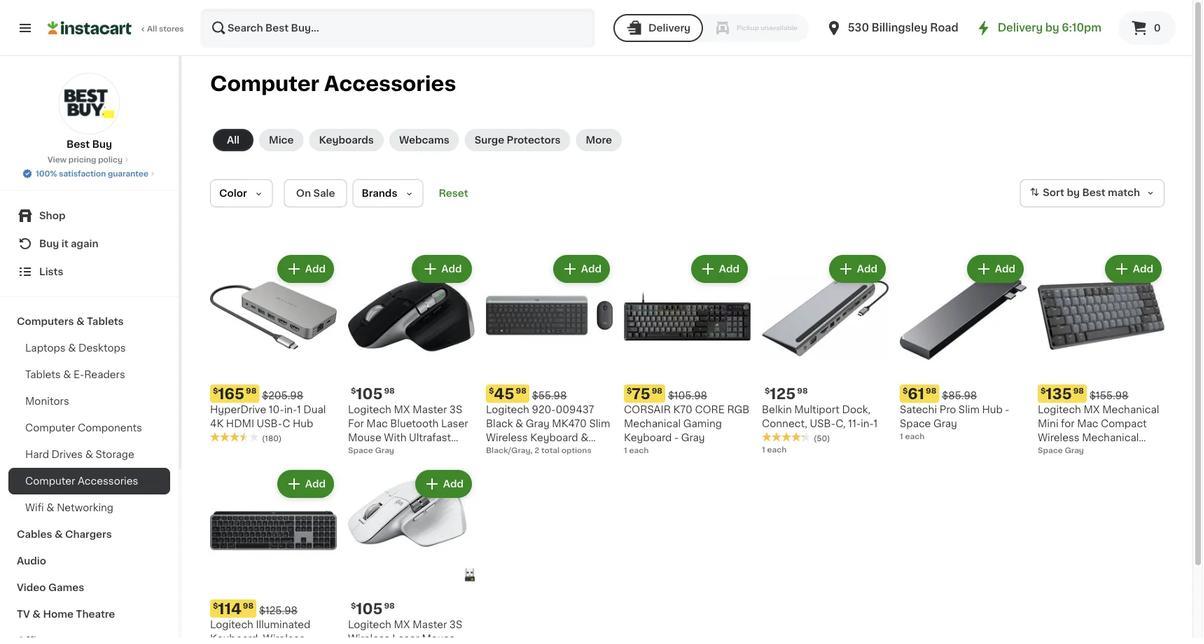 Task type: locate. For each thing, give the bounding box(es) containing it.
0 horizontal spatial buy
[[39, 239, 59, 249]]

98 right 75 on the right of the page
[[652, 387, 663, 395]]

1 horizontal spatial with
[[1038, 475, 1061, 485]]

- inside the satechi pro slim hub - space gray 1 each
[[1006, 405, 1010, 415]]

0 button
[[1119, 11, 1176, 45]]

0 horizontal spatial keyboard
[[531, 433, 578, 443]]

laser
[[441, 419, 468, 429], [392, 634, 420, 638]]

computer inside computer components link
[[25, 423, 75, 433]]

lists link
[[8, 258, 170, 286]]

None search field
[[200, 8, 595, 48]]

& right tv at the bottom left of the page
[[32, 610, 41, 619]]

pro
[[940, 405, 957, 415]]

with down macos,
[[1038, 475, 1061, 485]]

add for 75
[[719, 264, 740, 274]]

hub down $61.98 original price: $85.98 element
[[983, 405, 1003, 415]]

wireless inside logitech mx master 3s wireless laser mous
[[348, 634, 390, 638]]

$ up belkin on the bottom right
[[765, 387, 770, 395]]

105 up for
[[356, 386, 383, 401]]

mac
[[367, 419, 388, 429], [1078, 419, 1099, 429]]

mechanical inside $ 75 98 $105.98 corsair k70 core rgb mechanical gaming keyboard - gray 1 each
[[624, 419, 681, 429]]

2
[[535, 447, 540, 454]]

1 vertical spatial hub
[[293, 419, 313, 429]]

& right cables
[[55, 530, 63, 539]]

more
[[586, 135, 612, 145]]

1 horizontal spatial hub
[[983, 405, 1003, 415]]

gray down gaming
[[681, 433, 705, 443]]

black/gray,
[[486, 447, 533, 454]]

0 vertical spatial mouse
[[348, 433, 382, 443]]

cables
[[17, 530, 52, 539]]

computer up mice
[[210, 74, 320, 94]]

add button for 45
[[555, 256, 609, 282]]

0 vertical spatial 105
[[356, 386, 383, 401]]

1 horizontal spatial wireless
[[486, 433, 528, 443]]

slim down 009437
[[589, 419, 610, 429]]

4k
[[210, 419, 224, 429]]

master
[[413, 405, 447, 415], [413, 620, 447, 630]]

keyboard down "corsair"
[[624, 433, 672, 443]]

98 up logitech mx master 3s wireless laser mous
[[384, 602, 395, 610]]

add for 114
[[305, 479, 326, 489]]

with down bluetooth
[[384, 433, 407, 443]]

0 vertical spatial with
[[384, 433, 407, 443]]

computer accessories up keyboards link
[[210, 74, 456, 94]]

computer accessories down hard drives & storage
[[25, 476, 138, 486]]

0 vertical spatial slim
[[959, 405, 980, 415]]

master inside logitech mx master 3s for mac bluetooth laser mouse with ultrafast scrolling - space gray
[[413, 405, 447, 415]]

laser inside logitech mx master 3s for mac bluetooth laser mouse with ultrafast scrolling - space gray
[[441, 419, 468, 429]]

0 vertical spatial 3s
[[450, 405, 463, 415]]

product group containing 165
[[210, 252, 337, 444]]

ipados
[[1096, 461, 1132, 471]]

1 vertical spatial 3s
[[450, 620, 463, 630]]

98 right 61
[[926, 387, 937, 395]]

gray down pro at right bottom
[[934, 419, 958, 429]]

105 for logitech mx master 3s for mac bluetooth laser mouse with ultrafast scrolling - space gray
[[356, 386, 383, 401]]

0 horizontal spatial each
[[629, 447, 649, 454]]

1 105 from the top
[[356, 386, 383, 401]]

$ up black
[[489, 387, 494, 395]]

1 3s from the top
[[450, 405, 463, 415]]

100%
[[36, 170, 57, 178]]

space gray for $155.98
[[1038, 447, 1084, 454]]

macos,
[[1054, 461, 1093, 471]]

space
[[900, 419, 931, 429], [348, 447, 373, 454], [1038, 447, 1063, 454], [400, 447, 431, 457], [1133, 475, 1164, 485]]

for right mini on the right bottom of the page
[[1061, 419, 1075, 429]]

best buy link
[[58, 73, 120, 151]]

1 horizontal spatial accessories
[[324, 74, 456, 94]]

0 horizontal spatial best
[[67, 139, 90, 149]]

$ up logitech mx master 3s wireless laser mous
[[351, 602, 356, 610]]

each down connect,
[[767, 446, 787, 453]]

1 vertical spatial best
[[1083, 188, 1106, 198]]

3s inside logitech mx master 3s for mac bluetooth laser mouse with ultrafast scrolling - space gray
[[450, 405, 463, 415]]

1 vertical spatial master
[[413, 620, 447, 630]]

hyperdrive
[[210, 405, 266, 415]]

hub
[[983, 405, 1003, 415], [293, 419, 313, 429]]

gray down 920-
[[526, 419, 550, 429]]

mx for logitech mx master 3s for mac bluetooth laser mouse with ultrafast scrolling - space gray
[[394, 405, 410, 415]]

98 right 135
[[1074, 387, 1084, 395]]

$61.98 original price: $85.98 element
[[900, 385, 1027, 403]]

$ up hyperdrive
[[213, 387, 218, 395]]

1 vertical spatial 105
[[356, 601, 383, 616]]

slim down the '$85.98'
[[959, 405, 980, 415]]

105 up logitech mx master 3s wireless laser mous
[[356, 601, 383, 616]]

desktops
[[78, 343, 126, 353]]

instacart logo image
[[48, 20, 132, 36]]

add button for 114
[[279, 471, 333, 497]]

2 master from the top
[[413, 620, 447, 630]]

1 inside the satechi pro slim hub - space gray 1 each
[[900, 433, 904, 440]]

best up pricing
[[67, 139, 90, 149]]

space inside $ 135 98 $155.98 logitech mx mechanical mini for mac compact wireless mechanical clicky switch keyboard for macos, ipados & ios with backlit keys - space gray
[[1133, 475, 1164, 485]]

1 vertical spatial mechanical
[[624, 419, 681, 429]]

computer for computer components link
[[25, 423, 75, 433]]

1 usb- from the left
[[257, 419, 282, 429]]

logitech inside $ 45 98 $55.98 logitech 920-009437 black & gray mk470 slim wireless keyboard & mouse combo
[[486, 405, 530, 415]]

compact
[[1101, 419, 1147, 429]]

0 horizontal spatial hub
[[293, 419, 313, 429]]

space down for
[[348, 447, 373, 454]]

-
[[1006, 405, 1010, 415], [675, 433, 679, 443], [393, 447, 398, 457], [1126, 475, 1131, 485]]

2 mac from the left
[[1078, 419, 1099, 429]]

combo
[[522, 447, 559, 457]]

mx inside $ 135 98 $155.98 logitech mx mechanical mini for mac compact wireless mechanical clicky switch keyboard for macos, ipados & ios with backlit keys - space gray
[[1084, 405, 1100, 415]]

on sale button
[[284, 179, 347, 207]]

space down satechi
[[900, 419, 931, 429]]

1 horizontal spatial by
[[1067, 188, 1080, 198]]

tv & home theatre link
[[8, 601, 170, 628]]

$ 105 98 up logitech mx master 3s wireless laser mous
[[351, 601, 395, 616]]

by for sort
[[1067, 188, 1080, 198]]

98 right 125
[[797, 387, 808, 395]]

1 vertical spatial laser
[[392, 634, 420, 638]]

keyboards link
[[309, 129, 384, 151]]

(50)
[[814, 434, 830, 442]]

& inside $ 135 98 $155.98 logitech mx mechanical mini for mac compact wireless mechanical clicky switch keyboard for macos, ipados & ios with backlit keys - space gray
[[1135, 461, 1142, 471]]

6:10pm
[[1062, 23, 1102, 33]]

- right scrolling
[[393, 447, 398, 457]]

0 vertical spatial by
[[1046, 23, 1060, 33]]

0 horizontal spatial by
[[1046, 23, 1060, 33]]

$ up mini on the right bottom of the page
[[1041, 387, 1046, 395]]

best left match
[[1083, 188, 1106, 198]]

1 horizontal spatial laser
[[441, 419, 468, 429]]

buy inside buy it again link
[[39, 239, 59, 249]]

2 usb- from the left
[[810, 419, 836, 429]]

keyboard up ipados
[[1107, 447, 1155, 457]]

135
[[1046, 386, 1072, 401]]

2 vertical spatial computer
[[25, 476, 75, 486]]

1 vertical spatial by
[[1067, 188, 1080, 198]]

mechanical down compact
[[1083, 433, 1139, 443]]

1 horizontal spatial mouse
[[486, 447, 520, 457]]

slim inside the satechi pro slim hub - space gray 1 each
[[959, 405, 980, 415]]

product group containing 125
[[762, 252, 889, 455]]

1 vertical spatial for
[[1038, 461, 1052, 471]]

gray down macos,
[[1038, 489, 1062, 499]]

tablets
[[87, 317, 124, 326], [25, 370, 61, 380]]

with
[[384, 433, 407, 443], [1038, 475, 1061, 485]]

laser inside logitech mx master 3s wireless laser mous
[[392, 634, 420, 638]]

★★★★★
[[210, 432, 259, 442], [210, 432, 259, 442], [762, 432, 811, 442], [762, 432, 811, 442]]

space down ios
[[1133, 475, 1164, 485]]

buy up policy at the left top of page
[[92, 139, 112, 149]]

$ inside $ 125 98
[[765, 387, 770, 395]]

total
[[541, 447, 560, 454]]

1 space gray from the left
[[348, 447, 394, 454]]

98 up bluetooth
[[384, 387, 395, 395]]

3s inside logitech mx master 3s wireless laser mous
[[450, 620, 463, 630]]

tablets down laptops
[[25, 370, 61, 380]]

- inside logitech mx master 3s for mac bluetooth laser mouse with ultrafast scrolling - space gray
[[393, 447, 398, 457]]

rgb
[[727, 405, 750, 415]]

each
[[905, 433, 925, 440], [767, 446, 787, 453], [629, 447, 649, 454]]

2 $ 105 98 from the top
[[351, 601, 395, 616]]

space inside the satechi pro slim hub - space gray 1 each
[[900, 419, 931, 429]]

1 vertical spatial with
[[1038, 475, 1061, 485]]

all for all stores
[[147, 25, 157, 33]]

2 horizontal spatial keyboard
[[1107, 447, 1155, 457]]

black
[[486, 419, 513, 429]]

0 horizontal spatial wireless
[[348, 634, 390, 638]]

1 left dual
[[297, 405, 301, 415]]

0 horizontal spatial mac
[[367, 419, 388, 429]]

mouse down black
[[486, 447, 520, 457]]

mouse
[[348, 433, 382, 443], [486, 447, 520, 457]]

1 vertical spatial computer accessories
[[25, 476, 138, 486]]

0 vertical spatial tablets
[[87, 317, 124, 326]]

space gray down for
[[348, 447, 394, 454]]

computers
[[17, 317, 74, 326]]

options
[[562, 447, 592, 454]]

black/gray, 2 total options
[[486, 447, 592, 454]]

each down "corsair"
[[629, 447, 649, 454]]

0 horizontal spatial for
[[1038, 461, 1052, 471]]

1 horizontal spatial mac
[[1078, 419, 1099, 429]]

guarantee
[[108, 170, 148, 178]]

0 vertical spatial buy
[[92, 139, 112, 149]]

buy
[[92, 139, 112, 149], [39, 239, 59, 249]]

product group
[[210, 252, 337, 444], [348, 252, 475, 457], [486, 252, 613, 457], [624, 252, 751, 456], [762, 252, 889, 455], [900, 252, 1027, 442], [1038, 252, 1165, 499], [210, 467, 337, 638], [348, 467, 475, 638]]

computers & tablets
[[17, 317, 124, 326]]

$165.98 original price: $205.98 element
[[210, 385, 337, 403]]

all left the stores
[[147, 25, 157, 33]]

1 vertical spatial all
[[227, 135, 240, 145]]

98 inside $ 75 98 $105.98 corsair k70 core rgb mechanical gaming keyboard - gray 1 each
[[652, 387, 663, 395]]

98 right 165
[[246, 387, 257, 395]]

computer down hard
[[25, 476, 75, 486]]

wifi & networking
[[25, 503, 114, 513]]

by left 6:10pm
[[1046, 23, 1060, 33]]

add
[[305, 264, 326, 274], [443, 264, 464, 274], [581, 264, 602, 274], [719, 264, 740, 274], [857, 264, 878, 274], [995, 264, 1016, 274], [1133, 264, 1154, 274], [305, 479, 326, 489], [443, 479, 464, 489]]

space gray up macos,
[[1038, 447, 1084, 454]]

1 right 11-
[[874, 419, 878, 429]]

$ 105 98 for logitech mx master 3s wireless laser mous
[[351, 601, 395, 616]]

computer for "computer accessories" link
[[25, 476, 75, 486]]

& right laptops
[[68, 343, 76, 353]]

& right black
[[516, 419, 524, 429]]

add for 135
[[1133, 264, 1154, 274]]

1 vertical spatial mouse
[[486, 447, 520, 457]]

delivery for delivery by 6:10pm
[[998, 23, 1043, 33]]

usb- up (180)
[[257, 419, 282, 429]]

for down clicky
[[1038, 461, 1052, 471]]

usb- up (50)
[[810, 419, 836, 429]]

1 horizontal spatial buy
[[92, 139, 112, 149]]

$ up satechi
[[903, 387, 908, 395]]

illuminated
[[256, 620, 311, 630]]

by inside 'field'
[[1067, 188, 1080, 198]]

1 mac from the left
[[367, 419, 388, 429]]

& left ios
[[1135, 461, 1142, 471]]

0 horizontal spatial all
[[147, 25, 157, 33]]

accessories down the search field
[[324, 74, 456, 94]]

$ inside $ 45 98 $55.98 logitech 920-009437 black & gray mk470 slim wireless keyboard & mouse combo
[[489, 387, 494, 395]]

& right the wifi
[[46, 503, 54, 513]]

0 horizontal spatial in-
[[284, 405, 297, 415]]

0 horizontal spatial usb-
[[257, 419, 282, 429]]

tv
[[17, 610, 30, 619]]

2 105 from the top
[[356, 601, 383, 616]]

114
[[218, 601, 242, 616]]

98 inside $ 61 98
[[926, 387, 937, 395]]

1 vertical spatial buy
[[39, 239, 59, 249]]

best buy logo image
[[58, 73, 120, 135]]

in- down dock,
[[861, 419, 874, 429]]

98 right the 114
[[243, 602, 254, 610]]

0 horizontal spatial slim
[[589, 419, 610, 429]]

1 horizontal spatial best
[[1083, 188, 1106, 198]]

1 horizontal spatial in-
[[861, 419, 874, 429]]

$ 165 98
[[213, 386, 257, 401]]

100% satisfaction guarantee button
[[22, 165, 157, 179]]

1 horizontal spatial space gray
[[1038, 447, 1084, 454]]

monitors
[[25, 397, 69, 406]]

keyboard up total
[[531, 433, 578, 443]]

best inside 'field'
[[1083, 188, 1106, 198]]

keyboard inside $ 45 98 $55.98 logitech 920-009437 black & gray mk470 slim wireless keyboard & mouse combo
[[531, 433, 578, 443]]

1 inside $ 75 98 $105.98 corsair k70 core rgb mechanical gaming keyboard - gray 1 each
[[624, 447, 628, 454]]

belkin multiport dock, connect, usb-c, 11-in-1
[[762, 405, 878, 429]]

shop
[[39, 211, 65, 221]]

0 vertical spatial all
[[147, 25, 157, 33]]

2 space gray from the left
[[1038, 447, 1084, 454]]

$114.98 original price: $125.98 element
[[210, 600, 337, 618]]

1 $ 105 98 from the top
[[351, 386, 395, 401]]

2 horizontal spatial each
[[905, 433, 925, 440]]

master inside logitech mx master 3s wireless laser mous
[[413, 620, 447, 630]]

space down ultrafast
[[400, 447, 431, 457]]

add button
[[279, 256, 333, 282], [416, 256, 471, 282], [555, 256, 609, 282], [693, 256, 747, 282], [831, 256, 885, 282], [969, 256, 1023, 282], [1107, 256, 1161, 282], [279, 471, 333, 497], [417, 471, 471, 497]]

1 horizontal spatial delivery
[[998, 23, 1043, 33]]

more link
[[576, 129, 622, 151]]

in- up c
[[284, 405, 297, 415]]

1 horizontal spatial usb-
[[810, 419, 836, 429]]

hub right c
[[293, 419, 313, 429]]

wifi
[[25, 503, 44, 513]]

shop link
[[8, 202, 170, 230]]

mx inside logitech mx master 3s wireless laser mous
[[394, 620, 410, 630]]

009437
[[556, 405, 594, 415]]

0 horizontal spatial mouse
[[348, 433, 382, 443]]

logitech
[[348, 405, 392, 415], [486, 405, 530, 415], [1038, 405, 1082, 415], [210, 620, 254, 630], [348, 620, 392, 630]]

0 horizontal spatial space gray
[[348, 447, 394, 454]]

$
[[213, 387, 218, 395], [351, 387, 356, 395], [489, 387, 494, 395], [627, 387, 632, 395], [765, 387, 770, 395], [903, 387, 908, 395], [1041, 387, 1046, 395], [213, 602, 218, 610], [351, 602, 356, 610]]

best for best buy
[[67, 139, 90, 149]]

hdmi
[[226, 419, 254, 429]]

$ 105 98 up for
[[351, 386, 395, 401]]

0 vertical spatial master
[[413, 405, 447, 415]]

1 horizontal spatial all
[[227, 135, 240, 145]]

accessories down the "storage"
[[78, 476, 138, 486]]

video games link
[[8, 574, 170, 601]]

$ up for
[[351, 387, 356, 395]]

master for mac
[[413, 405, 447, 415]]

all inside all link
[[227, 135, 240, 145]]

$ 135 98 $155.98 logitech mx mechanical mini for mac compact wireless mechanical clicky switch keyboard for macos, ipados & ios with backlit keys - space gray
[[1038, 386, 1164, 499]]

98 inside $ 165 98
[[246, 387, 257, 395]]

0 horizontal spatial with
[[384, 433, 407, 443]]

2 vertical spatial mechanical
[[1083, 433, 1139, 443]]

0 vertical spatial laser
[[441, 419, 468, 429]]

mouse inside $ 45 98 $55.98 logitech 920-009437 black & gray mk470 slim wireless keyboard & mouse combo
[[486, 447, 520, 457]]

0 vertical spatial in-
[[284, 405, 297, 415]]

1 vertical spatial $ 105 98
[[351, 601, 395, 616]]

space gray inside 'product' group
[[1038, 447, 1084, 454]]

0 vertical spatial $ 105 98
[[351, 386, 395, 401]]

0 horizontal spatial laser
[[392, 634, 420, 638]]

usb- inside the belkin multiport dock, connect, usb-c, 11-in-1
[[810, 419, 836, 429]]

dock,
[[842, 405, 871, 415]]

mouse inside logitech mx master 3s for mac bluetooth laser mouse with ultrafast scrolling - space gray
[[348, 433, 382, 443]]

logitech inside $ 114 98 $125.98 logitech illuminated keyboard, wireless
[[210, 620, 254, 630]]

0 vertical spatial best
[[67, 139, 90, 149]]

$ 75 98 $105.98 corsair k70 core rgb mechanical gaming keyboard - gray 1 each
[[624, 386, 750, 454]]

satechi pro slim hub - space gray 1 each
[[900, 405, 1010, 440]]

0 vertical spatial for
[[1061, 419, 1075, 429]]

by right sort
[[1067, 188, 1080, 198]]

$ up "corsair"
[[627, 387, 632, 395]]

space down mini on the right bottom of the page
[[1038, 447, 1063, 454]]

sort by
[[1043, 188, 1080, 198]]

$ up keyboard,
[[213, 602, 218, 610]]

keyboard
[[531, 433, 578, 443], [624, 433, 672, 443], [1107, 447, 1155, 457]]

drives
[[52, 450, 83, 460]]

gray down ultrafast
[[434, 447, 458, 457]]

1 horizontal spatial keyboard
[[624, 433, 672, 443]]

3s
[[450, 405, 463, 415], [450, 620, 463, 630]]

dual
[[304, 405, 326, 415]]

mechanical down "corsair"
[[624, 419, 681, 429]]

$ 114 98 $125.98 logitech illuminated keyboard, wireless
[[210, 601, 324, 638]]

logitech mx master 3s wireless laser mous
[[348, 620, 467, 638]]

1 horizontal spatial slim
[[959, 405, 980, 415]]

space inside logitech mx master 3s for mac bluetooth laser mouse with ultrafast scrolling - space gray
[[400, 447, 431, 457]]

0 horizontal spatial tablets
[[25, 370, 61, 380]]

reset
[[439, 188, 468, 198]]

- down k70
[[675, 433, 679, 443]]

computer components
[[25, 423, 142, 433]]

1 down satechi
[[900, 433, 904, 440]]

in- inside the hyperdrive 10-in-1 dual 4k hdmi usb-c hub
[[284, 405, 297, 415]]

98 right 45
[[516, 387, 527, 395]]

1 vertical spatial accessories
[[78, 476, 138, 486]]

each inside $ 75 98 $105.98 corsair k70 core rgb mechanical gaming keyboard - gray 1 each
[[629, 447, 649, 454]]

1 vertical spatial computer
[[25, 423, 75, 433]]

brands button
[[353, 179, 423, 207]]

protectors
[[507, 135, 561, 145]]

0 vertical spatial mechanical
[[1103, 405, 1160, 415]]

logitech for 114
[[210, 620, 254, 630]]

delivery inside button
[[649, 23, 691, 33]]

reset button
[[435, 179, 473, 207]]

computer inside "computer accessories" link
[[25, 476, 75, 486]]

0 vertical spatial computer accessories
[[210, 74, 456, 94]]

& up options
[[581, 433, 589, 443]]

- down $61.98 original price: $85.98 element
[[1006, 405, 1010, 415]]

1 master from the top
[[413, 405, 447, 415]]

buy left it
[[39, 239, 59, 249]]

& right drives
[[85, 450, 93, 460]]

gray down bluetooth
[[375, 447, 394, 454]]

1 horizontal spatial computer accessories
[[210, 74, 456, 94]]

mechanical up compact
[[1103, 405, 1160, 415]]

logitech inside $ 135 98 $155.98 logitech mx mechanical mini for mac compact wireless mechanical clicky switch keyboard for macos, ipados & ios with backlit keys - space gray
[[1038, 405, 1082, 415]]

all left mice link
[[227, 135, 240, 145]]

in- inside the belkin multiport dock, connect, usb-c, 11-in-1
[[861, 419, 874, 429]]

logitech inside logitech mx master 3s wireless laser mous
[[348, 620, 392, 630]]

mac up switch
[[1078, 419, 1099, 429]]

mac right for
[[367, 419, 388, 429]]

tablets up desktops
[[87, 317, 124, 326]]

best match
[[1083, 188, 1141, 198]]

mouse up scrolling
[[348, 433, 382, 443]]

0 horizontal spatial delivery
[[649, 23, 691, 33]]

1 down "corsair"
[[624, 447, 628, 454]]

each down satechi
[[905, 433, 925, 440]]

keyboards
[[319, 135, 374, 145]]

1 vertical spatial slim
[[589, 419, 610, 429]]

c
[[282, 419, 290, 429]]

1 vertical spatial in-
[[861, 419, 874, 429]]

mx inside logitech mx master 3s for mac bluetooth laser mouse with ultrafast scrolling - space gray
[[394, 405, 410, 415]]

1 horizontal spatial tablets
[[87, 317, 124, 326]]

connect,
[[762, 419, 808, 429]]

computer down monitors on the left
[[25, 423, 75, 433]]

0 vertical spatial hub
[[983, 405, 1003, 415]]

all inside all stores link
[[147, 25, 157, 33]]

2 3s from the top
[[450, 620, 463, 630]]

2 horizontal spatial wireless
[[1038, 433, 1080, 443]]

- right keys
[[1126, 475, 1131, 485]]



Task type: vqa. For each thing, say whether or not it's contained in the screenshot.


Task type: describe. For each thing, give the bounding box(es) containing it.
hard
[[25, 450, 49, 460]]

laptops & desktops
[[25, 343, 126, 353]]

product group containing 45
[[486, 252, 613, 457]]

$135.98 original price: $155.98 element
[[1038, 385, 1165, 403]]

gaming
[[684, 419, 722, 429]]

add for 61
[[995, 264, 1016, 274]]

98 inside $ 135 98 $155.98 logitech mx mechanical mini for mac compact wireless mechanical clicky switch keyboard for macos, ipados & ios with backlit keys - space gray
[[1074, 387, 1084, 395]]

on sale
[[296, 188, 335, 198]]

$55.98
[[532, 391, 567, 401]]

match
[[1108, 188, 1141, 198]]

best buy
[[67, 139, 112, 149]]

laptops
[[25, 343, 66, 353]]

bluetooth
[[390, 419, 439, 429]]

delivery by 6:10pm
[[998, 23, 1102, 33]]

k70
[[674, 405, 693, 415]]

space gray for 105
[[348, 447, 394, 454]]

add button for 61
[[969, 256, 1023, 282]]

buy it again
[[39, 239, 99, 249]]

$85.98
[[943, 391, 977, 401]]

wifi & networking link
[[8, 495, 170, 521]]

satisfaction
[[59, 170, 106, 178]]

tablets & e-readers
[[25, 370, 125, 380]]

each inside the satechi pro slim hub - space gray 1 each
[[905, 433, 925, 440]]

45
[[494, 386, 515, 401]]

920-
[[532, 405, 556, 415]]

webcams link
[[389, 129, 459, 151]]

1 each
[[762, 446, 787, 453]]

$ inside $ 61 98
[[903, 387, 908, 395]]

0 horizontal spatial accessories
[[78, 476, 138, 486]]

scrolling
[[348, 447, 391, 457]]

product group containing 135
[[1038, 252, 1165, 499]]

master for laser
[[413, 620, 447, 630]]

all stores
[[147, 25, 184, 33]]

with inside logitech mx master 3s for mac bluetooth laser mouse with ultrafast scrolling - space gray
[[384, 433, 407, 443]]

keyboard,
[[210, 634, 261, 638]]

it
[[61, 239, 68, 249]]

mac inside $ 135 98 $155.98 logitech mx mechanical mini for mac compact wireless mechanical clicky switch keyboard for macos, ipados & ios with backlit keys - space gray
[[1078, 419, 1099, 429]]

logitech inside logitech mx master 3s for mac bluetooth laser mouse with ultrafast scrolling - space gray
[[348, 405, 392, 415]]

computer accessories link
[[8, 468, 170, 495]]

c,
[[836, 419, 846, 429]]

color button
[[210, 179, 273, 207]]

& up the laptops & desktops
[[76, 317, 84, 326]]

slim inside $ 45 98 $55.98 logitech 920-009437 black & gray mk470 slim wireless keyboard & mouse combo
[[589, 419, 610, 429]]

sort
[[1043, 188, 1065, 198]]

delivery by 6:10pm link
[[976, 20, 1102, 36]]

1 inside the hyperdrive 10-in-1 dual 4k hdmi usb-c hub
[[297, 405, 301, 415]]

components
[[78, 423, 142, 433]]

home
[[43, 610, 74, 619]]

$ inside $ 165 98
[[213, 387, 218, 395]]

105 for logitech mx master 3s wireless laser mous
[[356, 601, 383, 616]]

$125.98
[[259, 606, 298, 616]]

add button for 165
[[279, 256, 333, 282]]

0 vertical spatial accessories
[[324, 74, 456, 94]]

by for delivery
[[1046, 23, 1060, 33]]

1 inside the belkin multiport dock, connect, usb-c, 11-in-1
[[874, 419, 878, 429]]

delivery button
[[614, 14, 703, 42]]

service type group
[[614, 14, 809, 42]]

add for 45
[[581, 264, 602, 274]]

100% satisfaction guarantee
[[36, 170, 148, 178]]

again
[[71, 239, 99, 249]]

$ inside $ 114 98 $125.98 logitech illuminated keyboard, wireless
[[213, 602, 218, 610]]

add button for 135
[[1107, 256, 1161, 282]]

add button for 75
[[693, 256, 747, 282]]

11-
[[849, 419, 861, 429]]

hyperdrive 10-in-1 dual 4k hdmi usb-c hub
[[210, 405, 326, 429]]

98 inside $ 125 98
[[797, 387, 808, 395]]

surge protectors
[[475, 135, 561, 145]]

color
[[219, 188, 247, 198]]

61
[[908, 386, 925, 401]]

mac inside logitech mx master 3s for mac bluetooth laser mouse with ultrafast scrolling - space gray
[[367, 419, 388, 429]]

gray inside $ 45 98 $55.98 logitech 920-009437 black & gray mk470 slim wireless keyboard & mouse combo
[[526, 419, 550, 429]]

0 vertical spatial computer
[[210, 74, 320, 94]]

keyboard inside $ 75 98 $105.98 corsair k70 core rgb mechanical gaming keyboard - gray 1 each
[[624, 433, 672, 443]]

surge protectors link
[[465, 129, 571, 151]]

$155.98
[[1090, 391, 1129, 401]]

1 down connect,
[[762, 446, 766, 453]]

hub inside the satechi pro slim hub - space gray 1 each
[[983, 405, 1003, 415]]

$ inside $ 75 98 $105.98 corsair k70 core rgb mechanical gaming keyboard - gray 1 each
[[627, 387, 632, 395]]

policy
[[98, 156, 123, 164]]

gray up macos,
[[1065, 447, 1084, 454]]

computer components link
[[8, 415, 170, 441]]

ios
[[1145, 461, 1163, 471]]

usb- inside the hyperdrive 10-in-1 dual 4k hdmi usb-c hub
[[257, 419, 282, 429]]

1 horizontal spatial for
[[1061, 419, 1075, 429]]

core
[[695, 405, 725, 415]]

belkin
[[762, 405, 792, 415]]

& left e-
[[63, 370, 71, 380]]

98 inside $ 45 98 $55.98 logitech 920-009437 black & gray mk470 slim wireless keyboard & mouse combo
[[516, 387, 527, 395]]

gray inside $ 75 98 $105.98 corsair k70 core rgb mechanical gaming keyboard - gray 1 each
[[681, 433, 705, 443]]

cables & chargers
[[17, 530, 112, 539]]

$75.98 original price: $105.98 element
[[624, 385, 751, 403]]

gray inside logitech mx master 3s for mac bluetooth laser mouse with ultrafast scrolling - space gray
[[434, 447, 458, 457]]

$ inside $ 135 98 $155.98 logitech mx mechanical mini for mac compact wireless mechanical clicky switch keyboard for macos, ipados & ios with backlit keys - space gray
[[1041, 387, 1046, 395]]

product group containing 75
[[624, 252, 751, 456]]

1 horizontal spatial each
[[767, 446, 787, 453]]

product group containing 114
[[210, 467, 337, 638]]

hub inside the hyperdrive 10-in-1 dual 4k hdmi usb-c hub
[[293, 419, 313, 429]]

Search field
[[202, 10, 594, 46]]

view pricing policy
[[48, 156, 123, 164]]

$45.98 original price: $55.98 element
[[486, 385, 613, 403]]

3s for logitech mx master 3s wireless laser mous
[[450, 620, 463, 630]]

with inside $ 135 98 $155.98 logitech mx mechanical mini for mac compact wireless mechanical clicky switch keyboard for macos, ipados & ios with backlit keys - space gray
[[1038, 475, 1061, 485]]

logitech mx master 3s for mac bluetooth laser mouse with ultrafast scrolling - space gray
[[348, 405, 468, 457]]

corsair
[[624, 405, 671, 415]]

530
[[848, 23, 869, 33]]

games
[[48, 583, 84, 593]]

view pricing policy link
[[48, 154, 131, 165]]

audio
[[17, 556, 46, 566]]

$105.98
[[668, 391, 708, 401]]

0 horizontal spatial computer accessories
[[25, 476, 138, 486]]

on
[[296, 188, 311, 198]]

(180)
[[262, 434, 282, 442]]

all link
[[213, 129, 254, 151]]

wireless inside $ 45 98 $55.98 logitech 920-009437 black & gray mk470 slim wireless keyboard & mouse combo
[[486, 433, 528, 443]]

video games
[[17, 583, 84, 593]]

logitech for 45
[[486, 405, 530, 415]]

mk470
[[552, 419, 587, 429]]

wireless inside $ 135 98 $155.98 logitech mx mechanical mini for mac compact wireless mechanical clicky switch keyboard for macos, ipados & ios with backlit keys - space gray
[[1038, 433, 1080, 443]]

mx for logitech mx master 3s wireless laser mous
[[394, 620, 410, 630]]

buy it again link
[[8, 230, 170, 258]]

all for all
[[227, 135, 240, 145]]

computers & tablets link
[[8, 308, 170, 335]]

530 billingsley road
[[848, 23, 959, 33]]

storage
[[96, 450, 134, 460]]

- inside $ 75 98 $105.98 corsair k70 core rgb mechanical gaming keyboard - gray 1 each
[[675, 433, 679, 443]]

125
[[770, 386, 796, 401]]

98 inside $ 114 98 $125.98 logitech illuminated keyboard, wireless
[[243, 602, 254, 610]]

theatre
[[76, 610, 115, 619]]

webcams
[[399, 135, 450, 145]]

backlit
[[1063, 475, 1097, 485]]

gray inside $ 135 98 $155.98 logitech mx mechanical mini for mac compact wireless mechanical clicky switch keyboard for macos, ipados & ios with backlit keys - space gray
[[1038, 489, 1062, 499]]

best for best match
[[1083, 188, 1106, 198]]

$ 125 98
[[765, 386, 808, 401]]

keyboard inside $ 135 98 $155.98 logitech mx mechanical mini for mac compact wireless mechanical clicky switch keyboard for macos, ipados & ios with backlit keys - space gray
[[1107, 447, 1155, 457]]

cables & chargers link
[[8, 521, 170, 548]]

laptops & desktops link
[[8, 335, 170, 362]]

product group containing 61
[[900, 252, 1027, 442]]

3s for logitech mx master 3s for mac bluetooth laser mouse with ultrafast scrolling - space gray
[[450, 405, 463, 415]]

video
[[17, 583, 46, 593]]

keys
[[1099, 475, 1124, 485]]

1 vertical spatial tablets
[[25, 370, 61, 380]]

$ 105 98 for logitech mx master 3s for mac bluetooth laser mouse with ultrafast scrolling - space gray
[[351, 386, 395, 401]]

- inside $ 135 98 $155.98 logitech mx mechanical mini for mac compact wireless mechanical clicky switch keyboard for macos, ipados & ios with backlit keys - space gray
[[1126, 475, 1131, 485]]

e-
[[74, 370, 84, 380]]

add for 165
[[305, 264, 326, 274]]

logitech for 135
[[1038, 405, 1082, 415]]

delivery for delivery
[[649, 23, 691, 33]]

buy inside best buy link
[[92, 139, 112, 149]]

gray inside the satechi pro slim hub - space gray 1 each
[[934, 419, 958, 429]]

Best match Sort by field
[[1020, 179, 1165, 207]]



